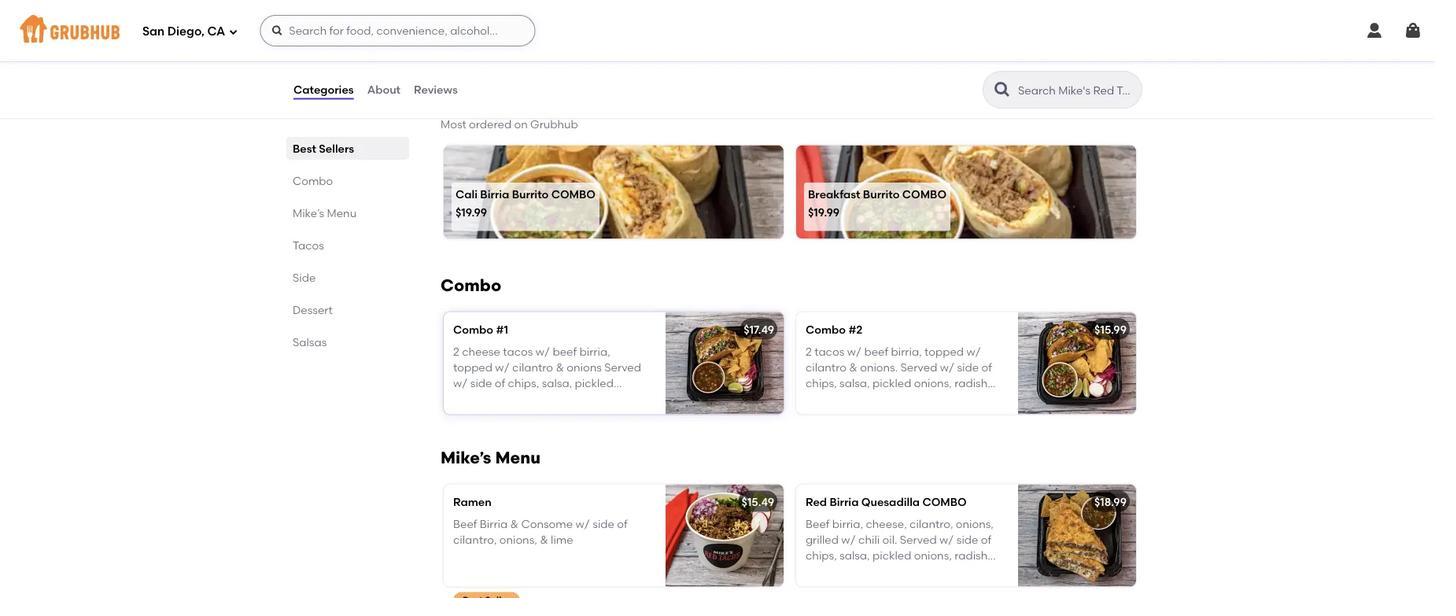 Task type: describe. For each thing, give the bounding box(es) containing it.
#2
[[849, 323, 863, 336]]

consome
[[521, 517, 573, 531]]

of inside beef birria, cheese, cilantro, onions, grilled w/ chili oil. served w/ side of chips, salsa, pickled onions, radishes, cilantro, onions, lime, & consome to dip or sip
[[981, 533, 992, 547]]

side inside the 2 cheese tacos w/ beef birria, topped w/ cilantro & onions served w/ side of chips, salsa, pickled onions, radishes, cilantro, onions, lime, & consome to dip or sip
[[471, 377, 492, 390]]

cilantro inside the 2 cheese tacos w/ beef birria, topped w/ cilantro & onions served w/ side of chips, salsa, pickled onions, radishes, cilantro, onions, lime, & consome to dip or sip
[[513, 361, 553, 374]]

diego,
[[167, 25, 205, 39]]

tacos inside "2 tacos w/ beef birria, topped w/ cilantro & onions. served w/ side of chips, salsa, pickled onions, radishes, cilantro, onions, lime, & consome to dip or sip"
[[815, 345, 845, 358]]

lime, inside beef birria, cheese, cilantro, onions, grilled w/ chili oil. served w/ side of chips, salsa, pickled onions, radishes, cilantro, onions, lime, & consome to dip or sip
[[893, 565, 918, 579]]

birria, inside "2 tacos w/ beef birria, topped w/ cilantro & onions. served w/ side of chips, salsa, pickled onions, radishes, cilantro, onions, lime, & consome to dip or sip"
[[891, 345, 922, 358]]

cilantro, down the grilled
[[806, 565, 850, 579]]

2 tacos w/ beef birria, topped w/ cilantro & onions. served w/ side of chips, salsa, pickled onions, radishes, cilantro, onions, lime, & consome to dip or sip
[[806, 345, 1003, 422]]

combo for combo tab
[[293, 174, 333, 187]]

to inside the 2 cheese tacos w/ beef birria, topped w/ cilantro & onions served w/ side of chips, salsa, pickled onions, radishes, cilantro, onions, lime, & consome to dip or sip
[[544, 409, 555, 422]]

menu inside tab
[[327, 206, 357, 220]]

ramen image
[[666, 484, 784, 587]]

burrito inside breakfast burrito combo $19.99
[[863, 187, 900, 201]]

cilantro, inside "2 tacos w/ beef birria, topped w/ cilantro & onions. served w/ side of chips, salsa, pickled onions, radishes, cilantro, onions, lime, & consome to dip or sip"
[[806, 393, 850, 406]]

side
[[293, 271, 316, 284]]

combo #1 image
[[666, 312, 784, 414]]

topped inside the 2 cheese tacos w/ beef birria, topped w/ cilantro & onions served w/ side of chips, salsa, pickled onions, radishes, cilantro, onions, lime, & consome to dip or sip
[[453, 361, 493, 374]]

birria, inside the 2 cheese tacos w/ beef birria, topped w/ cilantro & onions served w/ side of chips, salsa, pickled onions, radishes, cilantro, onions, lime, & consome to dip or sip
[[580, 345, 611, 358]]

salsa, inside the 2 cheese tacos w/ beef birria, topped w/ cilantro & onions served w/ side of chips, salsa, pickled onions, radishes, cilantro, onions, lime, & consome to dip or sip
[[542, 377, 572, 390]]

red
[[806, 495, 827, 508]]

side inside beef birria, cheese, cilantro, onions, grilled w/ chili oil. served w/ side of chips, salsa, pickled onions, radishes, cilantro, onions, lime, & consome to dip or sip
[[957, 533, 979, 547]]

dessert tab
[[293, 301, 403, 318]]

2 for 2 cheese tacos w/ beef birria, topped w/ cilantro & onions served w/ side of chips, salsa, pickled onions, radishes, cilantro, onions, lime, & consome to dip or sip
[[453, 345, 460, 358]]

best sellers most ordered on grubhub
[[441, 95, 578, 131]]

chips, inside the 2 cheese tacos w/ beef birria, topped w/ cilantro & onions served w/ side of chips, salsa, pickled onions, radishes, cilantro, onions, lime, & consome to dip or sip
[[508, 377, 539, 390]]

1 horizontal spatial mike's menu
[[441, 447, 541, 467]]

consome inside the 2 cheese tacos w/ beef birria, topped w/ cilantro & onions served w/ side of chips, salsa, pickled onions, radishes, cilantro, onions, lime, & consome to dip or sip
[[492, 409, 542, 422]]

categories button
[[293, 61, 355, 118]]

beef birria, cheese, cilantro, onions, grilled w/ chili oil. served w/ side of chips, salsa, pickled onions, radishes, cilantro, onions, lime, & consome to dip or sip
[[806, 517, 1003, 595]]

combo up the combo #1
[[441, 275, 502, 295]]

$15.99
[[1095, 323, 1127, 336]]

radishes, inside "2 tacos w/ beef birria, topped w/ cilantro & onions. served w/ side of chips, salsa, pickled onions, radishes, cilantro, onions, lime, & consome to dip or sip"
[[955, 377, 1003, 390]]

salsa, inside "2 tacos w/ beef birria, topped w/ cilantro & onions. served w/ side of chips, salsa, pickled onions, radishes, cilantro, onions, lime, & consome to dip or sip"
[[840, 377, 870, 390]]

reviews
[[414, 83, 458, 96]]

served inside the 2 cheese tacos w/ beef birria, topped w/ cilantro & onions served w/ side of chips, salsa, pickled onions, radishes, cilantro, onions, lime, & consome to dip or sip
[[605, 361, 642, 374]]

mike's menu inside tab
[[293, 206, 357, 220]]

$15.49
[[742, 495, 775, 508]]

of inside the 2 cheese tacos w/ beef birria, topped w/ cilantro & onions served w/ side of chips, salsa, pickled onions, radishes, cilantro, onions, lime, & consome to dip or sip
[[495, 377, 506, 390]]

1 horizontal spatial svg image
[[1404, 21, 1423, 40]]

birria, inside beef birria, cheese, cilantro, onions, grilled w/ chili oil. served w/ side of chips, salsa, pickled onions, radishes, cilantro, onions, lime, & consome to dip or sip
[[833, 517, 864, 531]]

$19.99 inside cali birria burrito combo $19.99
[[456, 206, 487, 219]]

chili
[[859, 533, 880, 547]]

birria for quesadilla
[[830, 495, 859, 508]]

best for best sellers most ordered on grubhub
[[441, 95, 477, 115]]

or inside beef birria, cheese, cilantro, onions, grilled w/ chili oil. served w/ side of chips, salsa, pickled onions, radishes, cilantro, onions, lime, & consome to dip or sip
[[826, 581, 837, 595]]

about button
[[367, 61, 402, 118]]

tacos inside the 2 cheese tacos w/ beef birria, topped w/ cilantro & onions served w/ side of chips, salsa, pickled onions, radishes, cilantro, onions, lime, & consome to dip or sip
[[503, 345, 533, 358]]

onions
[[567, 361, 602, 374]]

1 vertical spatial menu
[[496, 447, 541, 467]]

ca
[[207, 25, 225, 39]]

sip inside the 2 cheese tacos w/ beef birria, topped w/ cilantro & onions served w/ side of chips, salsa, pickled onions, radishes, cilantro, onions, lime, & consome to dip or sip
[[591, 409, 607, 422]]

combo for burrito
[[552, 187, 596, 201]]

burrito inside cali birria burrito combo $19.99
[[512, 187, 549, 201]]

chips, inside "2 tacos w/ beef birria, topped w/ cilantro & onions. served w/ side of chips, salsa, pickled onions, radishes, cilantro, onions, lime, & consome to dip or sip"
[[806, 377, 837, 390]]

categories
[[294, 83, 354, 96]]

salsas
[[293, 335, 327, 349]]

combo #2
[[806, 323, 863, 336]]

chips, inside beef birria, cheese, cilantro, onions, grilled w/ chili oil. served w/ side of chips, salsa, pickled onions, radishes, cilantro, onions, lime, & consome to dip or sip
[[806, 549, 837, 563]]

cheese,
[[866, 517, 907, 531]]

dip inside beef birria, cheese, cilantro, onions, grilled w/ chili oil. served w/ side of chips, salsa, pickled onions, radishes, cilantro, onions, lime, & consome to dip or sip
[[806, 581, 823, 595]]

pickled inside beef birria, cheese, cilantro, onions, grilled w/ chili oil. served w/ side of chips, salsa, pickled onions, radishes, cilantro, onions, lime, & consome to dip or sip
[[873, 549, 912, 563]]

san
[[142, 25, 165, 39]]

$19.99 inside breakfast burrito combo $19.99
[[808, 206, 840, 219]]

about
[[367, 83, 401, 96]]

1 vertical spatial mike's
[[441, 447, 492, 467]]

on
[[514, 118, 528, 131]]

beef birria & consome w/ side of cilantro, onions, & lime
[[453, 517, 628, 547]]

breakfast
[[808, 187, 861, 201]]

dessert
[[293, 303, 333, 316]]

combo inside breakfast burrito combo $19.99
[[903, 187, 947, 201]]

beef inside the 2 cheese tacos w/ beef birria, topped w/ cilantro & onions served w/ side of chips, salsa, pickled onions, radishes, cilantro, onions, lime, & consome to dip or sip
[[553, 345, 577, 358]]

2 cheese tacos w/ beef birria, topped w/ cilantro & onions served w/ side of chips, salsa, pickled onions, radishes, cilantro, onions, lime, & consome to dip or sip
[[453, 345, 642, 422]]

breakfast burrito combo $19.99
[[808, 187, 947, 219]]

cali birria burrito combo $19.99
[[456, 187, 596, 219]]

sip inside "2 tacos w/ beef birria, topped w/ cilantro & onions. served w/ side of chips, salsa, pickled onions, radishes, cilantro, onions, lime, & consome to dip or sip"
[[839, 409, 855, 422]]

tacos
[[293, 239, 324, 252]]

oil.
[[883, 533, 898, 547]]

onions.
[[861, 361, 898, 374]]



Task type: locate. For each thing, give the bounding box(es) containing it.
combo
[[552, 187, 596, 201], [903, 187, 947, 201], [923, 495, 967, 508]]

combo for quesadilla
[[923, 495, 967, 508]]

0 horizontal spatial mike's
[[293, 206, 324, 220]]

combo down best sellers
[[293, 174, 333, 187]]

0 horizontal spatial beef
[[553, 345, 577, 358]]

2 vertical spatial lime,
[[893, 565, 918, 579]]

consome inside beef birria, cheese, cilantro, onions, grilled w/ chili oil. served w/ side of chips, salsa, pickled onions, radishes, cilantro, onions, lime, & consome to dip or sip
[[932, 565, 981, 579]]

$17.49
[[744, 323, 775, 336]]

2 vertical spatial to
[[984, 565, 995, 579]]

pickled down 'onions'
[[575, 377, 614, 390]]

0 horizontal spatial 2
[[453, 345, 460, 358]]

0 vertical spatial to
[[984, 393, 995, 406]]

cilantro, down ramen
[[453, 533, 497, 547]]

1 horizontal spatial menu
[[496, 447, 541, 467]]

$19.99
[[456, 206, 487, 219], [808, 206, 840, 219]]

0 horizontal spatial burrito
[[512, 187, 549, 201]]

beef inside beef birria & consome w/ side of cilantro, onions, & lime
[[453, 517, 477, 531]]

2 vertical spatial radishes,
[[955, 549, 1003, 563]]

best for best sellers
[[293, 142, 316, 155]]

ramen
[[453, 495, 492, 508]]

w/
[[536, 345, 550, 358], [847, 345, 862, 358], [967, 345, 981, 358], [495, 361, 510, 374], [940, 361, 955, 374], [453, 377, 468, 390], [576, 517, 590, 531], [842, 533, 856, 547], [940, 533, 954, 547]]

chips,
[[508, 377, 539, 390], [806, 377, 837, 390], [806, 549, 837, 563]]

or inside the 2 cheese tacos w/ beef birria, topped w/ cilantro & onions served w/ side of chips, salsa, pickled onions, radishes, cilantro, onions, lime, & consome to dip or sip
[[578, 409, 589, 422]]

pickled down oil.
[[873, 549, 912, 563]]

w/ inside beef birria & consome w/ side of cilantro, onions, & lime
[[576, 517, 590, 531]]

dip
[[558, 409, 575, 422], [806, 409, 823, 422], [806, 581, 823, 595]]

birria right cali
[[480, 187, 510, 201]]

1 horizontal spatial 2
[[806, 345, 812, 358]]

birria for &
[[480, 517, 508, 531]]

cilantro, down combo #2
[[806, 393, 850, 406]]

birria down ramen
[[480, 517, 508, 531]]

main navigation navigation
[[0, 0, 1436, 61]]

$18.99
[[1095, 495, 1127, 508]]

lime,
[[893, 393, 918, 406], [453, 409, 479, 422], [893, 565, 918, 579]]

cilantro inside "2 tacos w/ beef birria, topped w/ cilantro & onions. served w/ side of chips, salsa, pickled onions, radishes, cilantro, onions, lime, & consome to dip or sip"
[[806, 361, 847, 374]]

1 horizontal spatial beef
[[806, 517, 830, 531]]

sellers inside best sellers most ordered on grubhub
[[481, 95, 536, 115]]

mike's inside tab
[[293, 206, 324, 220]]

of inside beef birria & consome w/ side of cilantro, onions, & lime
[[617, 517, 628, 531]]

2 burrito from the left
[[863, 187, 900, 201]]

burrito right cali
[[512, 187, 549, 201]]

birria
[[480, 187, 510, 201], [830, 495, 859, 508], [480, 517, 508, 531]]

cilantro, down 'onions'
[[544, 393, 588, 406]]

0 horizontal spatial best
[[293, 142, 316, 155]]

ordered
[[469, 118, 512, 131]]

served right oil.
[[900, 533, 937, 547]]

red birria quesadilla combo
[[806, 495, 967, 508]]

salsa,
[[542, 377, 572, 390], [840, 377, 870, 390], [840, 549, 870, 563]]

0 vertical spatial mike's menu
[[293, 206, 357, 220]]

tacos down combo #2
[[815, 345, 845, 358]]

lime, inside the 2 cheese tacos w/ beef birria, topped w/ cilantro & onions served w/ side of chips, salsa, pickled onions, radishes, cilantro, onions, lime, & consome to dip or sip
[[453, 409, 479, 422]]

2 beef from the left
[[806, 517, 830, 531]]

topped
[[925, 345, 964, 358], [453, 361, 493, 374]]

combo for combo #1
[[453, 323, 494, 336]]

best inside tab
[[293, 142, 316, 155]]

sip
[[591, 409, 607, 422], [839, 409, 855, 422], [839, 581, 855, 595]]

2 $19.99 from the left
[[808, 206, 840, 219]]

sellers
[[481, 95, 536, 115], [319, 142, 354, 155]]

0 vertical spatial mike's
[[293, 206, 324, 220]]

0 vertical spatial topped
[[925, 345, 964, 358]]

birria inside beef birria & consome w/ side of cilantro, onions, & lime
[[480, 517, 508, 531]]

birria right 'red'
[[830, 495, 859, 508]]

beef
[[453, 517, 477, 531], [806, 517, 830, 531]]

of inside "2 tacos w/ beef birria, topped w/ cilantro & onions. served w/ side of chips, salsa, pickled onions, radishes, cilantro, onions, lime, & consome to dip or sip"
[[982, 361, 993, 374]]

0 vertical spatial sellers
[[481, 95, 536, 115]]

birria inside cali birria burrito combo $19.99
[[480, 187, 510, 201]]

sellers for best sellers
[[319, 142, 354, 155]]

sellers up on
[[481, 95, 536, 115]]

chips, down the grilled
[[806, 549, 837, 563]]

pickled inside the 2 cheese tacos w/ beef birria, topped w/ cilantro & onions served w/ side of chips, salsa, pickled onions, radishes, cilantro, onions, lime, & consome to dip or sip
[[575, 377, 614, 390]]

1 horizontal spatial mike's
[[441, 447, 492, 467]]

beef down ramen
[[453, 517, 477, 531]]

side inside beef birria & consome w/ side of cilantro, onions, & lime
[[593, 517, 615, 531]]

consome
[[932, 393, 981, 406], [492, 409, 542, 422], [932, 565, 981, 579]]

0 horizontal spatial mike's menu
[[293, 206, 357, 220]]

combo
[[293, 174, 333, 187], [441, 275, 502, 295], [453, 323, 494, 336], [806, 323, 846, 336]]

radishes, inside beef birria, cheese, cilantro, onions, grilled w/ chili oil. served w/ side of chips, salsa, pickled onions, radishes, cilantro, onions, lime, & consome to dip or sip
[[955, 549, 1003, 563]]

Search Mike's Red Tacos search field
[[1017, 83, 1137, 98]]

beef up the grilled
[[806, 517, 830, 531]]

beef up onions.
[[865, 345, 889, 358]]

0 horizontal spatial menu
[[327, 206, 357, 220]]

red birria quesadilla combo image
[[1019, 484, 1137, 587]]

side inside "2 tacos w/ beef birria, topped w/ cilantro & onions. served w/ side of chips, salsa, pickled onions, radishes, cilantro, onions, lime, & consome to dip or sip"
[[958, 361, 979, 374]]

to inside beef birria, cheese, cilantro, onions, grilled w/ chili oil. served w/ side of chips, salsa, pickled onions, radishes, cilantro, onions, lime, & consome to dip or sip
[[984, 565, 995, 579]]

beef inside "2 tacos w/ beef birria, topped w/ cilantro & onions. served w/ side of chips, salsa, pickled onions, radishes, cilantro, onions, lime, & consome to dip or sip"
[[865, 345, 889, 358]]

1 vertical spatial best
[[293, 142, 316, 155]]

$19.99 down cali
[[456, 206, 487, 219]]

menu down combo tab
[[327, 206, 357, 220]]

0 horizontal spatial tacos
[[503, 345, 533, 358]]

0 horizontal spatial svg image
[[271, 24, 284, 37]]

san diego, ca
[[142, 25, 225, 39]]

combo #2 image
[[1019, 312, 1137, 414]]

2
[[453, 345, 460, 358], [806, 345, 812, 358]]

menu
[[327, 206, 357, 220], [496, 447, 541, 467]]

combo for combo #2
[[806, 323, 846, 336]]

0 vertical spatial menu
[[327, 206, 357, 220]]

mike's menu
[[293, 206, 357, 220], [441, 447, 541, 467]]

combo inside cali birria burrito combo $19.99
[[552, 187, 596, 201]]

search icon image
[[993, 80, 1012, 99]]

1 horizontal spatial birria,
[[833, 517, 864, 531]]

birria, up 'onions'
[[580, 345, 611, 358]]

to
[[984, 393, 995, 406], [544, 409, 555, 422], [984, 565, 995, 579]]

tacos down #1
[[503, 345, 533, 358]]

2 inside "2 tacos w/ beef birria, topped w/ cilantro & onions. served w/ side of chips, salsa, pickled onions, radishes, cilantro, onions, lime, & consome to dip or sip"
[[806, 345, 812, 358]]

birria,
[[580, 345, 611, 358], [891, 345, 922, 358], [833, 517, 864, 531]]

1 horizontal spatial burrito
[[863, 187, 900, 201]]

chips, down #1
[[508, 377, 539, 390]]

mike's menu tab
[[293, 205, 403, 221]]

cilantro, inside beef birria & consome w/ side of cilantro, onions, & lime
[[453, 533, 497, 547]]

beef for beef birria & consome w/ side of cilantro, onions, & lime
[[453, 517, 477, 531]]

radishes,
[[955, 377, 1003, 390], [494, 393, 542, 406], [955, 549, 1003, 563]]

1 burrito from the left
[[512, 187, 549, 201]]

mike's menu up ramen
[[441, 447, 541, 467]]

side tab
[[293, 269, 403, 286]]

0 horizontal spatial $19.99
[[456, 206, 487, 219]]

1 vertical spatial lime,
[[453, 409, 479, 422]]

served right 'onions'
[[605, 361, 642, 374]]

lime, down oil.
[[893, 565, 918, 579]]

0 vertical spatial radishes,
[[955, 377, 1003, 390]]

0 horizontal spatial svg image
[[229, 27, 238, 37]]

1 horizontal spatial $19.99
[[808, 206, 840, 219]]

beef inside beef birria, cheese, cilantro, onions, grilled w/ chili oil. served w/ side of chips, salsa, pickled onions, radishes, cilantro, onions, lime, & consome to dip or sip
[[806, 517, 830, 531]]

side
[[958, 361, 979, 374], [471, 377, 492, 390], [593, 517, 615, 531], [957, 533, 979, 547]]

1 cilantro from the left
[[513, 361, 553, 374]]

1 $19.99 from the left
[[456, 206, 487, 219]]

salsa, down onions.
[[840, 377, 870, 390]]

0 horizontal spatial topped
[[453, 361, 493, 374]]

onions, inside beef birria & consome w/ side of cilantro, onions, & lime
[[500, 533, 538, 547]]

radishes, inside the 2 cheese tacos w/ beef birria, topped w/ cilantro & onions served w/ side of chips, salsa, pickled onions, radishes, cilantro, onions, lime, & consome to dip or sip
[[494, 393, 542, 406]]

lime, down cheese
[[453, 409, 479, 422]]

0 horizontal spatial sellers
[[319, 142, 354, 155]]

consome inside "2 tacos w/ beef birria, topped w/ cilantro & onions. served w/ side of chips, salsa, pickled onions, radishes, cilantro, onions, lime, & consome to dip or sip"
[[932, 393, 981, 406]]

best up most
[[441, 95, 477, 115]]

sellers up combo tab
[[319, 142, 354, 155]]

0 vertical spatial lime,
[[893, 393, 918, 406]]

2 vertical spatial consome
[[932, 565, 981, 579]]

0 horizontal spatial beef
[[453, 517, 477, 531]]

cilantro down combo #2
[[806, 361, 847, 374]]

best sellers
[[293, 142, 354, 155]]

onions,
[[914, 377, 952, 390], [453, 393, 491, 406], [591, 393, 628, 406], [852, 393, 890, 406], [956, 517, 994, 531], [500, 533, 538, 547], [914, 549, 952, 563], [852, 565, 890, 579]]

menu up consome
[[496, 447, 541, 467]]

salsa, down chili
[[840, 549, 870, 563]]

grilled
[[806, 533, 839, 547]]

best
[[441, 95, 477, 115], [293, 142, 316, 155]]

2 inside the 2 cheese tacos w/ beef birria, topped w/ cilantro & onions served w/ side of chips, salsa, pickled onions, radishes, cilantro, onions, lime, & consome to dip or sip
[[453, 345, 460, 358]]

tacos tab
[[293, 237, 403, 253]]

1 vertical spatial birria
[[830, 495, 859, 508]]

cilantro,
[[544, 393, 588, 406], [806, 393, 850, 406], [910, 517, 954, 531], [453, 533, 497, 547], [806, 565, 850, 579]]

2 beef from the left
[[865, 345, 889, 358]]

mike's
[[293, 206, 324, 220], [441, 447, 492, 467]]

1 horizontal spatial tacos
[[815, 345, 845, 358]]

combo left #2
[[806, 323, 846, 336]]

lime, down onions.
[[893, 393, 918, 406]]

burrito right breakfast
[[863, 187, 900, 201]]

beef up 'onions'
[[553, 345, 577, 358]]

tacos
[[503, 345, 533, 358], [815, 345, 845, 358]]

2 vertical spatial birria
[[480, 517, 508, 531]]

1 horizontal spatial cilantro
[[806, 361, 847, 374]]

svg image
[[1404, 21, 1423, 40], [229, 27, 238, 37]]

salsa, down 'onions'
[[542, 377, 572, 390]]

dip inside "2 tacos w/ beef birria, topped w/ cilantro & onions. served w/ side of chips, salsa, pickled onions, radishes, cilantro, onions, lime, & consome to dip or sip"
[[806, 409, 823, 422]]

1 vertical spatial radishes,
[[494, 393, 542, 406]]

birria for burrito
[[480, 187, 510, 201]]

1 vertical spatial consome
[[492, 409, 542, 422]]

sip inside beef birria, cheese, cilantro, onions, grilled w/ chili oil. served w/ side of chips, salsa, pickled onions, radishes, cilantro, onions, lime, & consome to dip or sip
[[839, 581, 855, 595]]

beef for beef birria, cheese, cilantro, onions, grilled w/ chili oil. served w/ side of chips, salsa, pickled onions, radishes, cilantro, onions, lime, & consome to dip or sip
[[806, 517, 830, 531]]

pickled down onions.
[[873, 377, 912, 390]]

Search for food, convenience, alcohol... search field
[[260, 15, 536, 46]]

1 vertical spatial topped
[[453, 361, 493, 374]]

1 horizontal spatial svg image
[[1366, 21, 1385, 40]]

0 vertical spatial birria
[[480, 187, 510, 201]]

0 horizontal spatial cilantro
[[513, 361, 553, 374]]

1 horizontal spatial best
[[441, 95, 477, 115]]

1 2 from the left
[[453, 345, 460, 358]]

1 tacos from the left
[[503, 345, 533, 358]]

0 horizontal spatial birria,
[[580, 345, 611, 358]]

2 left cheese
[[453, 345, 460, 358]]

2 cilantro from the left
[[806, 361, 847, 374]]

or inside "2 tacos w/ beef birria, topped w/ cilantro & onions. served w/ side of chips, salsa, pickled onions, radishes, cilantro, onions, lime, & consome to dip or sip"
[[826, 409, 837, 422]]

mike's menu up tacos
[[293, 206, 357, 220]]

to inside "2 tacos w/ beef birria, topped w/ cilantro & onions. served w/ side of chips, salsa, pickled onions, radishes, cilantro, onions, lime, & consome to dip or sip"
[[984, 393, 995, 406]]

sellers for best sellers most ordered on grubhub
[[481, 95, 536, 115]]

1 vertical spatial sellers
[[319, 142, 354, 155]]

&
[[556, 361, 564, 374], [850, 361, 858, 374], [921, 393, 929, 406], [481, 409, 490, 422], [511, 517, 519, 531], [540, 533, 548, 547], [921, 565, 929, 579]]

grubhub
[[531, 118, 578, 131]]

served
[[605, 361, 642, 374], [901, 361, 938, 374], [900, 533, 937, 547]]

mike's up tacos
[[293, 206, 324, 220]]

of
[[982, 361, 993, 374], [495, 377, 506, 390], [617, 517, 628, 531], [981, 533, 992, 547]]

2 down combo #2
[[806, 345, 812, 358]]

cali
[[456, 187, 478, 201]]

quesadilla
[[862, 495, 920, 508]]

2 horizontal spatial birria,
[[891, 345, 922, 358]]

served right onions.
[[901, 361, 938, 374]]

birria, up onions.
[[891, 345, 922, 358]]

1 beef from the left
[[553, 345, 577, 358]]

best sellers tab
[[293, 140, 403, 157]]

burrito
[[512, 187, 549, 201], [863, 187, 900, 201]]

beef
[[553, 345, 577, 358], [865, 345, 889, 358]]

cilantro, right cheese,
[[910, 517, 954, 531]]

0 vertical spatial consome
[[932, 393, 981, 406]]

combo #1
[[453, 323, 509, 336]]

combo inside tab
[[293, 174, 333, 187]]

lime
[[551, 533, 574, 547]]

pickled
[[575, 377, 614, 390], [873, 377, 912, 390], [873, 549, 912, 563]]

salsas tab
[[293, 334, 403, 350]]

2 2 from the left
[[806, 345, 812, 358]]

cheese
[[462, 345, 501, 358]]

dip inside the 2 cheese tacos w/ beef birria, topped w/ cilantro & onions served w/ side of chips, salsa, pickled onions, radishes, cilantro, onions, lime, & consome to dip or sip
[[558, 409, 575, 422]]

chips, down combo #2
[[806, 377, 837, 390]]

1 horizontal spatial topped
[[925, 345, 964, 358]]

best inside best sellers most ordered on grubhub
[[441, 95, 477, 115]]

or
[[578, 409, 589, 422], [826, 409, 837, 422], [826, 581, 837, 595]]

combo up cheese
[[453, 323, 494, 336]]

2 tacos from the left
[[815, 345, 845, 358]]

best up combo tab
[[293, 142, 316, 155]]

cilantro, inside the 2 cheese tacos w/ beef birria, topped w/ cilantro & onions served w/ side of chips, salsa, pickled onions, radishes, cilantro, onions, lime, & consome to dip or sip
[[544, 393, 588, 406]]

served inside beef birria, cheese, cilantro, onions, grilled w/ chili oil. served w/ side of chips, salsa, pickled onions, radishes, cilantro, onions, lime, & consome to dip or sip
[[900, 533, 937, 547]]

mike's up ramen
[[441, 447, 492, 467]]

topped inside "2 tacos w/ beef birria, topped w/ cilantro & onions. served w/ side of chips, salsa, pickled onions, radishes, cilantro, onions, lime, & consome to dip or sip"
[[925, 345, 964, 358]]

$19.99 down breakfast
[[808, 206, 840, 219]]

1 horizontal spatial sellers
[[481, 95, 536, 115]]

2 for 2 tacos w/ beef birria, topped w/ cilantro & onions. served w/ side of chips, salsa, pickled onions, radishes, cilantro, onions, lime, & consome to dip or sip
[[806, 345, 812, 358]]

most
[[441, 118, 467, 131]]

lime, inside "2 tacos w/ beef birria, topped w/ cilantro & onions. served w/ side of chips, salsa, pickled onions, radishes, cilantro, onions, lime, & consome to dip or sip"
[[893, 393, 918, 406]]

served inside "2 tacos w/ beef birria, topped w/ cilantro & onions. served w/ side of chips, salsa, pickled onions, radishes, cilantro, onions, lime, & consome to dip or sip"
[[901, 361, 938, 374]]

combo tab
[[293, 172, 403, 189]]

1 vertical spatial mike's menu
[[441, 447, 541, 467]]

salsa, inside beef birria, cheese, cilantro, onions, grilled w/ chili oil. served w/ side of chips, salsa, pickled onions, radishes, cilantro, onions, lime, & consome to dip or sip
[[840, 549, 870, 563]]

svg image
[[1366, 21, 1385, 40], [271, 24, 284, 37]]

& inside beef birria, cheese, cilantro, onions, grilled w/ chili oil. served w/ side of chips, salsa, pickled onions, radishes, cilantro, onions, lime, & consome to dip or sip
[[921, 565, 929, 579]]

1 beef from the left
[[453, 517, 477, 531]]

0 vertical spatial best
[[441, 95, 477, 115]]

reviews button
[[413, 61, 459, 118]]

cilantro
[[513, 361, 553, 374], [806, 361, 847, 374]]

birria, up chili
[[833, 517, 864, 531]]

sellers inside tab
[[319, 142, 354, 155]]

cilantro left 'onions'
[[513, 361, 553, 374]]

pickled inside "2 tacos w/ beef birria, topped w/ cilantro & onions. served w/ side of chips, salsa, pickled onions, radishes, cilantro, onions, lime, & consome to dip or sip"
[[873, 377, 912, 390]]

1 vertical spatial to
[[544, 409, 555, 422]]

1 horizontal spatial beef
[[865, 345, 889, 358]]

#1
[[496, 323, 509, 336]]



Task type: vqa. For each thing, say whether or not it's contained in the screenshot.
'P.F. Chang's logo'
no



